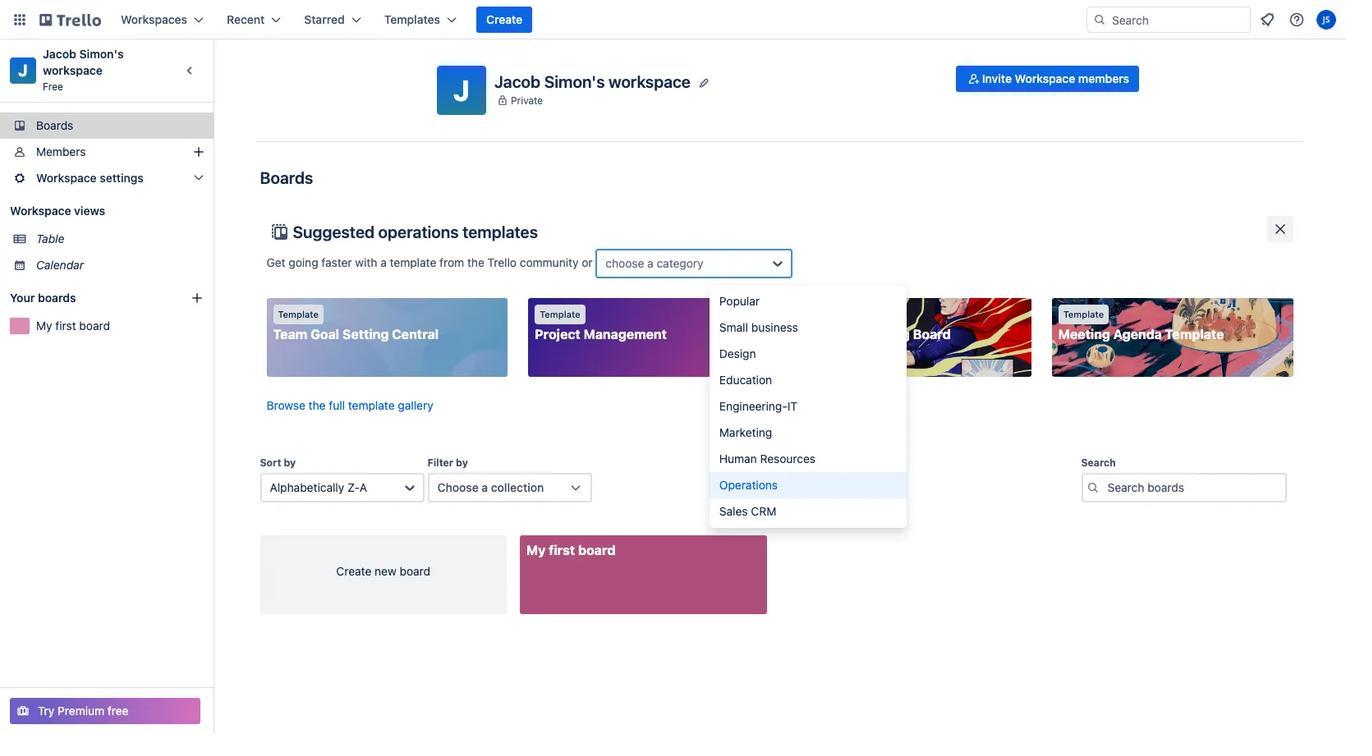 Task type: describe. For each thing, give the bounding box(es) containing it.
design
[[720, 347, 756, 361]]

templates
[[384, 12, 440, 26]]

trello
[[488, 255, 517, 269]]

alphabetically z-a
[[270, 481, 367, 495]]

faster
[[322, 255, 352, 269]]

back to home image
[[39, 7, 101, 33]]

management
[[584, 327, 667, 342]]

by for sort by
[[284, 457, 296, 469]]

jacob simon (jacobsimon16) image
[[1317, 10, 1337, 30]]

workspace for jacob simon's workspace
[[609, 72, 691, 91]]

1 horizontal spatial my first board link
[[520, 536, 767, 615]]

popular
[[720, 294, 760, 308]]

premium
[[58, 704, 104, 718]]

0 vertical spatial template
[[390, 255, 437, 269]]

human
[[720, 452, 757, 466]]

1 horizontal spatial the
[[468, 255, 485, 269]]

j for j button
[[454, 73, 470, 107]]

invite workspace members
[[983, 71, 1130, 85]]

choose
[[438, 481, 479, 495]]

j for j link
[[18, 61, 28, 80]]

1 vertical spatial board
[[579, 543, 616, 558]]

create button
[[477, 7, 533, 33]]

starred
[[304, 12, 345, 26]]

browse the full template gallery link
[[267, 399, 434, 413]]

table link
[[36, 231, 204, 247]]

get going faster with a template from the trello community or
[[267, 255, 596, 269]]

0 horizontal spatial my
[[36, 319, 52, 333]]

calendar link
[[36, 257, 204, 274]]

0 vertical spatial boards
[[36, 118, 73, 132]]

members
[[36, 145, 86, 159]]

search image
[[1094, 13, 1107, 26]]

choose
[[606, 256, 645, 270]]

0 horizontal spatial my first board
[[36, 319, 110, 333]]

invite workspace members button
[[956, 66, 1140, 92]]

create new board
[[336, 565, 431, 579]]

workspace settings
[[36, 171, 144, 185]]

sm image
[[966, 71, 983, 87]]

template project management
[[535, 309, 667, 342]]

starred button
[[294, 7, 371, 33]]

goal
[[311, 327, 339, 342]]

operations
[[378, 223, 459, 242]]

0 notifications image
[[1258, 10, 1278, 30]]

filter by
[[428, 457, 468, 469]]

templates
[[463, 223, 538, 242]]

collection
[[491, 481, 544, 495]]

full
[[329, 399, 345, 413]]

gallery
[[398, 399, 434, 413]]

create for create
[[487, 12, 523, 26]]

views
[[74, 204, 105, 218]]

engineering-
[[720, 399, 788, 413]]

central
[[392, 327, 439, 342]]

sort by
[[260, 457, 296, 469]]

going
[[289, 255, 319, 269]]

1 horizontal spatial first
[[549, 543, 575, 558]]

crm
[[751, 505, 777, 519]]

choose a collection
[[438, 481, 544, 495]]

calendar
[[36, 258, 84, 272]]

j button
[[437, 66, 486, 115]]

workspace settings button
[[0, 165, 214, 191]]

template right agenda
[[1166, 327, 1225, 342]]

jacob for jacob simon's workspace free
[[43, 47, 76, 61]]

search
[[1082, 457, 1116, 469]]

2 vertical spatial board
[[400, 565, 431, 579]]

operations
[[720, 478, 778, 492]]

boards
[[38, 291, 76, 305]]

tracking
[[855, 327, 910, 342]]

0 horizontal spatial the
[[309, 399, 326, 413]]

boards link
[[0, 113, 214, 139]]

template for project
[[540, 309, 581, 320]]

get
[[267, 255, 286, 269]]

decision
[[797, 327, 852, 342]]

your
[[10, 291, 35, 305]]

0 horizontal spatial first
[[55, 319, 76, 333]]

try
[[38, 704, 55, 718]]

workspace navigation collapse icon image
[[179, 59, 202, 82]]

agenda
[[1114, 327, 1163, 342]]

from
[[440, 255, 464, 269]]

marketing
[[720, 426, 773, 440]]

setting
[[343, 327, 389, 342]]

education
[[720, 373, 773, 387]]

recent
[[227, 12, 265, 26]]

table
[[36, 232, 64, 246]]

jacob simon's workspace
[[495, 72, 691, 91]]

by for filter by
[[456, 457, 468, 469]]

alphabetically
[[270, 481, 345, 495]]

resources
[[761, 452, 816, 466]]

a
[[360, 481, 367, 495]]

browse
[[267, 399, 306, 413]]

suggested
[[293, 223, 375, 242]]

1 vertical spatial my first board
[[527, 543, 616, 558]]

template for meeting
[[1064, 309, 1105, 320]]

choose a category
[[606, 256, 704, 270]]



Task type: locate. For each thing, give the bounding box(es) containing it.
a inside 'button'
[[482, 481, 488, 495]]

2 horizontal spatial a
[[648, 256, 654, 270]]

1 horizontal spatial my first board
[[527, 543, 616, 558]]

a right choose on the left bottom
[[482, 481, 488, 495]]

it
[[788, 399, 798, 413]]

1 horizontal spatial workspace
[[609, 72, 691, 91]]

a right choose
[[648, 256, 654, 270]]

0 horizontal spatial simon's
[[79, 47, 124, 61]]

jacob inside jacob simon's workspace free
[[43, 47, 76, 61]]

decision tracking board link
[[791, 298, 1032, 377]]

workspace for settings
[[36, 171, 97, 185]]

the left full
[[309, 399, 326, 413]]

a right the "with"
[[381, 255, 387, 269]]

board
[[914, 327, 951, 342]]

jacob up private
[[495, 72, 541, 91]]

1 vertical spatial first
[[549, 543, 575, 558]]

0 horizontal spatial by
[[284, 457, 296, 469]]

1 horizontal spatial j
[[454, 73, 470, 107]]

1 vertical spatial jacob
[[495, 72, 541, 91]]

try premium free
[[38, 704, 129, 718]]

z-
[[348, 481, 360, 495]]

jacob for jacob simon's workspace
[[495, 72, 541, 91]]

Search text field
[[1082, 473, 1287, 503]]

jacob up free at the top
[[43, 47, 76, 61]]

template inside template project management
[[540, 309, 581, 320]]

open information menu image
[[1289, 12, 1306, 28]]

simon's inside jacob simon's workspace free
[[79, 47, 124, 61]]

your boards with 1 items element
[[10, 288, 166, 308]]

my first board link
[[36, 318, 204, 334], [520, 536, 767, 615]]

j
[[18, 61, 28, 80], [454, 73, 470, 107]]

boards
[[36, 118, 73, 132], [260, 168, 313, 187]]

filter
[[428, 457, 454, 469]]

1 horizontal spatial board
[[400, 565, 431, 579]]

small
[[720, 320, 749, 334]]

workspace right invite
[[1015, 71, 1076, 85]]

workspace inside popup button
[[36, 171, 97, 185]]

template meeting agenda template
[[1059, 309, 1225, 342]]

boards up suggested
[[260, 168, 313, 187]]

a for choose a collection
[[482, 481, 488, 495]]

meeting
[[1059, 327, 1111, 342]]

0 horizontal spatial workspace
[[43, 63, 103, 77]]

by right filter
[[456, 457, 468, 469]]

create for create new board
[[336, 565, 372, 579]]

simon's
[[79, 47, 124, 61], [544, 72, 605, 91]]

workspaces
[[121, 12, 187, 26]]

jacob simon's workspace link
[[43, 47, 127, 77]]

workspace down 'members'
[[36, 171, 97, 185]]

1 horizontal spatial by
[[456, 457, 468, 469]]

template team goal setting central
[[273, 309, 439, 342]]

project
[[535, 327, 581, 342]]

1 horizontal spatial create
[[487, 12, 523, 26]]

workspace inside button
[[1015, 71, 1076, 85]]

first
[[55, 319, 76, 333], [549, 543, 575, 558]]

1 vertical spatial my first board link
[[520, 536, 767, 615]]

small business
[[720, 320, 799, 334]]

members link
[[0, 139, 214, 165]]

1 vertical spatial create
[[336, 565, 372, 579]]

my down collection on the left
[[527, 543, 546, 558]]

human resources
[[720, 452, 816, 466]]

jacob simon's workspace free
[[43, 47, 127, 93]]

template down suggested operations templates
[[390, 255, 437, 269]]

1 horizontal spatial a
[[482, 481, 488, 495]]

0 vertical spatial simon's
[[79, 47, 124, 61]]

0 vertical spatial create
[[487, 12, 523, 26]]

try premium free button
[[10, 698, 201, 725]]

recent button
[[217, 7, 291, 33]]

by right sort
[[284, 457, 296, 469]]

template
[[390, 255, 437, 269], [348, 399, 395, 413]]

0 vertical spatial workspace
[[1015, 71, 1076, 85]]

0 vertical spatial my first board link
[[36, 318, 204, 334]]

workspace views
[[10, 204, 105, 218]]

workspace inside jacob simon's workspace free
[[43, 63, 103, 77]]

by
[[284, 457, 296, 469], [456, 457, 468, 469]]

decision tracking board
[[797, 327, 951, 342]]

boards up 'members'
[[36, 118, 73, 132]]

sort
[[260, 457, 281, 469]]

1 vertical spatial the
[[309, 399, 326, 413]]

0 vertical spatial jacob
[[43, 47, 76, 61]]

2 by from the left
[[456, 457, 468, 469]]

sales
[[720, 505, 748, 519]]

template right full
[[348, 399, 395, 413]]

workspace
[[1015, 71, 1076, 85], [36, 171, 97, 185], [10, 204, 71, 218]]

1 horizontal spatial jacob
[[495, 72, 541, 91]]

0 horizontal spatial my first board link
[[36, 318, 204, 334]]

j inside button
[[454, 73, 470, 107]]

choose a collection button
[[428, 473, 592, 503]]

my
[[36, 319, 52, 333], [527, 543, 546, 558]]

template for team
[[278, 309, 319, 320]]

invite
[[983, 71, 1012, 85]]

1 vertical spatial simon's
[[544, 72, 605, 91]]

simon's for jacob simon's workspace
[[544, 72, 605, 91]]

workspace up free at the top
[[43, 63, 103, 77]]

0 horizontal spatial jacob
[[43, 47, 76, 61]]

0 vertical spatial board
[[79, 319, 110, 333]]

1 horizontal spatial simon's
[[544, 72, 605, 91]]

2 horizontal spatial board
[[579, 543, 616, 558]]

workspace down primary element
[[609, 72, 691, 91]]

0 vertical spatial the
[[468, 255, 485, 269]]

0 horizontal spatial boards
[[36, 118, 73, 132]]

team
[[273, 327, 308, 342]]

0 vertical spatial first
[[55, 319, 76, 333]]

1 horizontal spatial my
[[527, 543, 546, 558]]

category
[[657, 256, 704, 270]]

0 vertical spatial my
[[36, 319, 52, 333]]

j left jacob simon's workspace free on the top
[[18, 61, 28, 80]]

workspaces button
[[111, 7, 214, 33]]

1 vertical spatial my
[[527, 543, 546, 558]]

1 vertical spatial boards
[[260, 168, 313, 187]]

simon's for jacob simon's workspace free
[[79, 47, 124, 61]]

first down boards
[[55, 319, 76, 333]]

free
[[108, 704, 129, 718]]

workspace up the table
[[10, 204, 71, 218]]

j link
[[10, 58, 36, 84]]

the right the from at top left
[[468, 255, 485, 269]]

template inside template team goal setting central
[[278, 309, 319, 320]]

workspace for jacob simon's workspace free
[[43, 63, 103, 77]]

0 horizontal spatial a
[[381, 255, 387, 269]]

workspace for views
[[10, 204, 71, 218]]

template up meeting
[[1064, 309, 1105, 320]]

workspace
[[43, 63, 103, 77], [609, 72, 691, 91]]

first down choose a collection 'button' on the left bottom
[[549, 543, 575, 558]]

settings
[[100, 171, 144, 185]]

j left private
[[454, 73, 470, 107]]

1 by from the left
[[284, 457, 296, 469]]

template up 'project'
[[540, 309, 581, 320]]

2 vertical spatial workspace
[[10, 204, 71, 218]]

template up team
[[278, 309, 319, 320]]

with
[[355, 255, 378, 269]]

1 vertical spatial template
[[348, 399, 395, 413]]

business
[[752, 320, 799, 334]]

1 vertical spatial workspace
[[36, 171, 97, 185]]

engineering-it
[[720, 399, 798, 413]]

my down your boards in the top left of the page
[[36, 319, 52, 333]]

sales crm
[[720, 505, 777, 519]]

suggested operations templates
[[293, 223, 538, 242]]

private
[[511, 94, 543, 106]]

templates button
[[374, 7, 467, 33]]

0 horizontal spatial board
[[79, 319, 110, 333]]

primary element
[[0, 0, 1347, 39]]

browse the full template gallery
[[267, 399, 434, 413]]

0 horizontal spatial j
[[18, 61, 28, 80]]

community
[[520, 255, 579, 269]]

or
[[582, 255, 593, 269]]

0 horizontal spatial create
[[336, 565, 372, 579]]

the
[[468, 255, 485, 269], [309, 399, 326, 413]]

your boards
[[10, 291, 76, 305]]

0 vertical spatial my first board
[[36, 319, 110, 333]]

members
[[1079, 71, 1130, 85]]

a for choose a category
[[648, 256, 654, 270]]

new
[[375, 565, 397, 579]]

free
[[43, 81, 63, 93]]

Search field
[[1107, 7, 1251, 32]]

1 horizontal spatial boards
[[260, 168, 313, 187]]

create inside button
[[487, 12, 523, 26]]

add board image
[[191, 292, 204, 305]]



Task type: vqa. For each thing, say whether or not it's contained in the screenshot.
first Starred Icon
no



